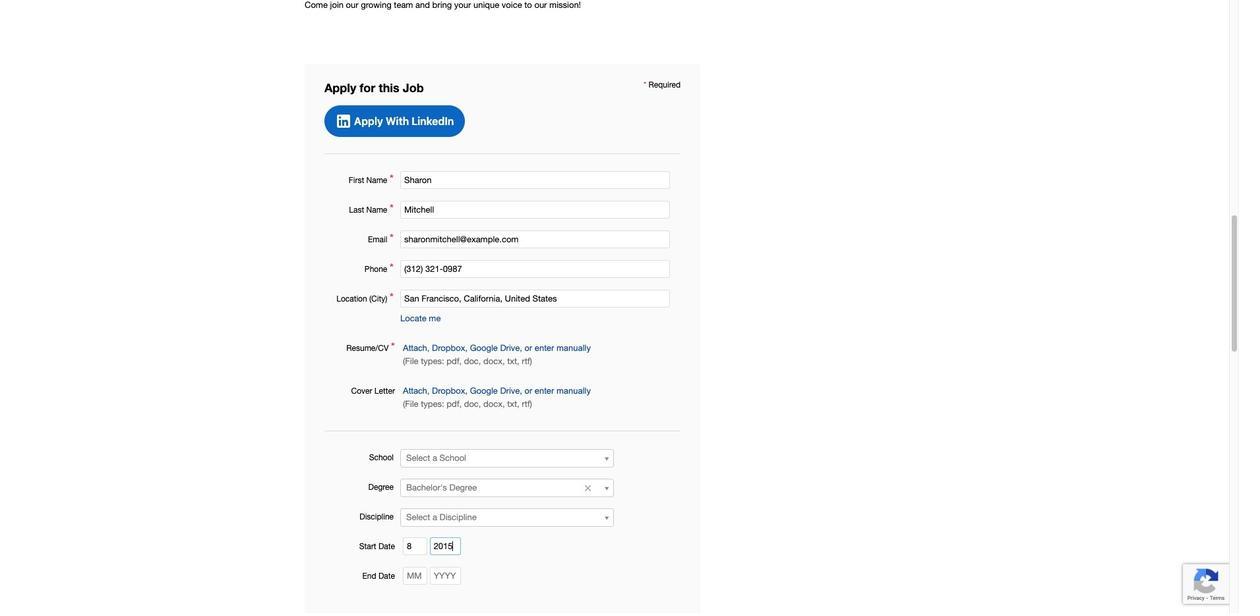 Task type: vqa. For each thing, say whether or not it's contained in the screenshot.
Education Start Month text box
yes



Task type: locate. For each thing, give the bounding box(es) containing it.
None text field
[[400, 261, 670, 279], [400, 290, 670, 308], [400, 261, 670, 279], [400, 290, 670, 308]]

Education Start Month text field
[[403, 538, 427, 556]]

None text field
[[400, 172, 670, 190], [400, 201, 670, 219], [400, 231, 670, 249], [400, 172, 670, 190], [400, 201, 670, 219], [400, 231, 670, 249]]

Education Start Year text field
[[430, 538, 461, 556]]

Education End Year text field
[[430, 568, 461, 586]]



Task type: describe. For each thing, give the bounding box(es) containing it.
Education End Month text field
[[403, 568, 427, 586]]



